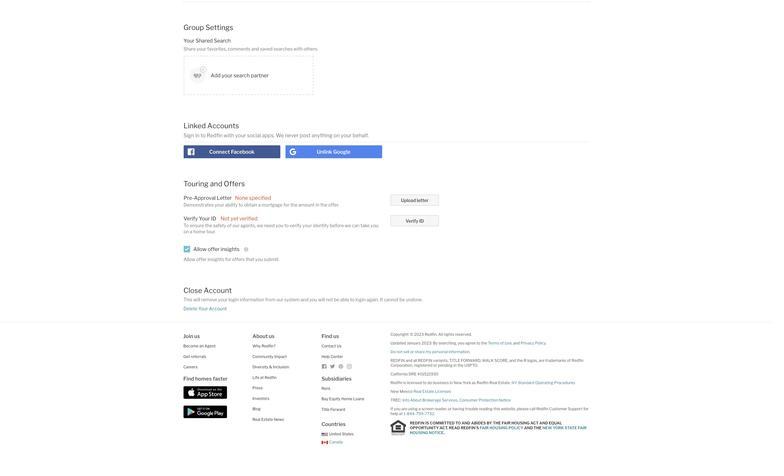 Task type: vqa. For each thing, say whether or not it's contained in the screenshot.
Allow Offer Insights For Offers That You Submit.
yes



Task type: describe. For each thing, give the bounding box(es) containing it.
. down committed in the bottom of the page
[[444, 431, 445, 435]]

your for verify
[[199, 216, 210, 222]]

your inside close account this will remove your login information from our system and you will not be able to login again. it cannot be undone.
[[218, 297, 228, 303]]

support
[[568, 407, 583, 412]]

you right that at the left of the page
[[255, 257, 263, 262]]

account inside close account this will remove your login information from our system and you will not be able to login again. it cannot be undone.
[[204, 286, 232, 295]]

protection
[[479, 398, 498, 403]]

undone.
[[406, 297, 423, 303]]

comments
[[228, 46, 251, 52]]

redfin inside the if you are using a screen reader, or having trouble reading this website, please call redfin customer support for help at
[[537, 407, 549, 412]]

us
[[337, 344, 342, 349]]

screen
[[422, 407, 434, 412]]

favorites,
[[207, 46, 227, 52]]

find for find homes faster
[[184, 376, 194, 382]]

your for delete
[[199, 306, 208, 312]]

you down reserved.
[[458, 341, 465, 346]]

your inside pre-approval letter none specified demonstrates your ability to obtain a mortgage for the amount in the offer.
[[215, 202, 224, 208]]

at inside the if you are using a screen reader, or having trouble reading this website, please call redfin customer support for help at
[[399, 412, 403, 416]]

your left "behalf."
[[341, 132, 352, 139]]

not inside close account this will remove your login information from our system and you will not be able to login again. it cannot be undone.
[[326, 297, 333, 303]]

do not sell or share my personal information .
[[391, 350, 471, 355]]

find for find us
[[322, 334, 332, 340]]

bay
[[322, 397, 329, 402]]

add
[[211, 73, 221, 79]]

copyright: © 2023 redfin. all rights reserved.
[[391, 332, 472, 337]]

take
[[361, 223, 370, 228]]

fair inside 'new york state fair housing notice'
[[578, 426, 587, 431]]

new
[[543, 426, 552, 431]]

your inside your shared search share your favorites, comments and saved searches with others.
[[184, 38, 195, 44]]

why redfin?
[[253, 344, 276, 349]]

1 vertical spatial of
[[501, 341, 504, 346]]

0 horizontal spatial id
[[211, 216, 216, 222]]

redfin down my
[[418, 358, 433, 363]]

careers
[[184, 365, 198, 370]]

need
[[264, 223, 275, 228]]

specified
[[249, 195, 271, 201]]

on inside linked accounts sign in to redfin with your social apps. we never post anything on your behalf.
[[334, 132, 340, 139]]

verify your id
[[184, 216, 216, 222]]

having
[[453, 407, 465, 412]]

&
[[269, 365, 272, 370]]

connect facebook button
[[184, 145, 280, 158]]

2 we from the left
[[345, 223, 351, 228]]

logos,
[[528, 358, 538, 363]]

find us
[[322, 334, 339, 340]]

investors button
[[253, 396, 270, 401]]

844-
[[407, 412, 416, 416]]

a inside pre-approval letter none specified demonstrates your ability to obtain a mortgage for the amount in the offer.
[[259, 202, 261, 208]]

with inside your shared search share your favorites, comments and saved searches with others.
[[294, 46, 303, 52]]

cannot
[[384, 297, 399, 303]]

to inside pre-approval letter none specified demonstrates your ability to obtain a mortgage for the amount in the offer.
[[239, 202, 243, 208]]

become an agent button
[[184, 344, 216, 349]]

rights
[[444, 332, 455, 337]]

0 horizontal spatial estate
[[261, 417, 273, 422]]

my
[[426, 350, 432, 355]]

unlink
[[317, 149, 332, 155]]

identity
[[313, 223, 329, 228]]

call
[[530, 407, 536, 412]]

the left the uspto.
[[458, 363, 464, 368]]

fair inside redfin is committed to and abides by the fair housing act and equal opportunity act. read redfin's
[[502, 421, 511, 426]]

insights for allow offer insights for offers that you submit.
[[208, 257, 224, 262]]

to
[[456, 421, 461, 426]]

verify for verify id
[[406, 218, 419, 224]]

redfin pinterest image
[[339, 364, 344, 369]]

you right need
[[276, 223, 284, 228]]

do
[[428, 381, 432, 386]]

redfin.
[[425, 332, 438, 337]]

insights for allow offer insights
[[221, 246, 240, 252]]

upload letter button
[[391, 195, 439, 206]]

ny
[[512, 381, 518, 386]]

life at redfin button
[[253, 375, 277, 380]]

redfin right as
[[477, 381, 489, 386]]

to left do
[[423, 381, 427, 386]]

saved
[[260, 46, 273, 52]]

a inside to ensure the safety of our agents, we need you to verify your identity before we can take you on a home tour.
[[190, 229, 193, 235]]

uspto.
[[465, 363, 478, 368]]

consumer protection notice link
[[460, 398, 511, 403]]

able
[[341, 297, 349, 303]]

business
[[433, 381, 449, 386]]

1 horizontal spatial real
[[414, 389, 422, 394]]

and left all
[[406, 358, 413, 363]]

upload letter
[[401, 198, 429, 203]]

pending
[[438, 363, 453, 368]]

search
[[234, 73, 250, 79]]

1-
[[404, 412, 407, 416]]

and right use
[[514, 341, 520, 346]]

redfin is committed to and abides by the fair housing act and equal opportunity act. read redfin's
[[410, 421, 563, 431]]

2023:
[[422, 341, 433, 346]]

read
[[449, 426, 460, 431]]

google
[[333, 149, 351, 155]]

contact us button
[[322, 344, 342, 349]]

the left offer. in the left of the page
[[321, 202, 328, 208]]

apps.
[[262, 132, 275, 139]]

verified
[[240, 216, 258, 222]]

redfin?
[[262, 344, 276, 349]]

0 vertical spatial estate
[[423, 389, 435, 394]]

homes
[[195, 376, 212, 382]]

redfin inside linked accounts sign in to redfin with your social apps. we never post anything on your behalf.
[[207, 132, 223, 139]]

corporation,
[[391, 363, 413, 368]]

estate.
[[499, 381, 511, 386]]

settings
[[206, 23, 234, 32]]

is
[[426, 421, 429, 426]]

2 horizontal spatial real
[[490, 381, 498, 386]]

and inside close account this will remove your login information from our system and you will not be able to login again. it cannot be undone.
[[301, 297, 309, 303]]

before
[[330, 223, 344, 228]]

verify id button
[[391, 215, 439, 226]]

offers
[[232, 257, 245, 262]]

loans
[[354, 397, 365, 402]]

download the redfin app on the apple app store image
[[184, 386, 227, 399]]

fair housing policy link
[[480, 426, 524, 431]]

help
[[322, 354, 330, 359]]

impact
[[275, 354, 287, 359]]

the left r
[[517, 358, 523, 363]]

1 login from the left
[[229, 297, 239, 303]]

2 login from the left
[[356, 297, 366, 303]]

the left amount
[[291, 202, 298, 208]]

help center button
[[322, 354, 343, 359]]

1 we from the left
[[257, 223, 263, 228]]

and right "score,"
[[510, 358, 517, 363]]

to right agree
[[477, 341, 481, 346]]

0 vertical spatial at
[[260, 375, 264, 380]]

inclusion
[[273, 365, 289, 370]]

shared
[[196, 38, 213, 44]]

pre-approval letter none specified demonstrates your ability to obtain a mortgage for the amount in the offer.
[[184, 195, 340, 208]]

amount
[[299, 202, 315, 208]]

of inside to ensure the safety of our agents, we need you to verify your identity before we can take you on a home tour.
[[227, 223, 232, 228]]

terms
[[488, 341, 500, 346]]

help
[[391, 412, 399, 416]]

your right add
[[222, 73, 233, 79]]

redfin left is
[[391, 381, 403, 386]]

in inside redfin and all redfin variants, title forward, walk score, and the r logos, are trademarks of redfin corporation, registered or pending in the uspto.
[[454, 363, 457, 368]]

agents,
[[241, 223, 256, 228]]

your left social
[[235, 132, 246, 139]]

news
[[274, 417, 284, 422]]

canadian flag image
[[322, 441, 328, 444]]

real estate news button
[[253, 417, 284, 422]]

our inside to ensure the safety of our agents, we need you to verify your identity before we can take you on a home tour.
[[233, 223, 240, 228]]

fair housing policy and the
[[480, 426, 543, 431]]

life
[[253, 375, 260, 380]]

can
[[352, 223, 360, 228]]

759-
[[416, 412, 425, 416]]

find homes faster
[[184, 376, 228, 382]]

allow offer insights for offers that you submit.
[[184, 257, 280, 262]]

unlink google button
[[286, 145, 382, 158]]

0 horizontal spatial about
[[253, 334, 268, 340]]

connect facebook
[[209, 149, 255, 155]]

diversity & inclusion
[[253, 365, 289, 370]]

licensed
[[407, 381, 422, 386]]

redfin for is
[[410, 421, 425, 426]]

consumer
[[460, 398, 478, 403]]

offer for allow offer insights for offers that you submit.
[[196, 257, 207, 262]]

information for not
[[449, 350, 470, 355]]

of inside redfin and all redfin variants, title forward, walk score, and the r logos, are trademarks of redfin corporation, registered or pending in the uspto.
[[568, 358, 571, 363]]

are inside redfin and all redfin variants, title forward, walk score, and the r logos, are trademarks of redfin corporation, registered or pending in the uspto.
[[539, 358, 545, 363]]

2 vertical spatial real
[[253, 417, 261, 422]]

for inside the if you are using a screen reader, or having trouble reading this website, please call redfin customer support for help at
[[584, 407, 589, 412]]

united states
[[330, 432, 354, 437]]

download the redfin app from the google play store image
[[184, 406, 227, 419]]

7732
[[425, 412, 435, 416]]



Task type: locate. For each thing, give the bounding box(es) containing it.
1 vertical spatial real
[[414, 389, 422, 394]]

for right support
[[584, 407, 589, 412]]

2 be from the left
[[400, 297, 405, 303]]

will left able
[[318, 297, 325, 303]]

allow for allow offer insights
[[193, 246, 207, 252]]

a down the specified
[[259, 202, 261, 208]]

0 vertical spatial new
[[454, 381, 462, 386]]

ability
[[225, 202, 238, 208]]

your down shared
[[197, 46, 206, 52]]

1 vertical spatial account
[[209, 306, 227, 312]]

insights up allow offer insights for offers that you submit.
[[221, 246, 240, 252]]

allow down home
[[193, 246, 207, 252]]

login left again.
[[356, 297, 366, 303]]

careers button
[[184, 365, 198, 370]]

and inside your shared search share your favorites, comments and saved searches with others.
[[252, 46, 259, 52]]

information inside close account this will remove your login information from our system and you will not be able to login again. it cannot be undone.
[[240, 297, 264, 303]]

of
[[227, 223, 232, 228], [501, 341, 504, 346], [568, 358, 571, 363]]

for
[[284, 202, 290, 208], [225, 257, 231, 262], [584, 407, 589, 412]]

real down blog in the bottom left of the page
[[253, 417, 261, 422]]

1 horizontal spatial with
[[294, 46, 303, 52]]

1 horizontal spatial login
[[356, 297, 366, 303]]

1 will from the left
[[194, 297, 200, 303]]

you inside close account this will remove your login information from our system and you will not be able to login again. it cannot be undone.
[[310, 297, 317, 303]]

are
[[539, 358, 545, 363], [402, 407, 408, 412]]

1 horizontal spatial of
[[501, 341, 504, 346]]

a left home
[[190, 229, 193, 235]]

copyright:
[[391, 332, 410, 337]]

again.
[[367, 297, 379, 303]]

notice
[[429, 431, 444, 435]]

and left saved at the top left of the page
[[252, 46, 259, 52]]

2 horizontal spatial and
[[540, 421, 549, 426]]

1 vertical spatial on
[[184, 229, 189, 235]]

a
[[259, 202, 261, 208], [190, 229, 193, 235], [419, 407, 421, 412]]

0 horizontal spatial new
[[391, 389, 399, 394]]

1 horizontal spatial be
[[400, 297, 405, 303]]

not left able
[[326, 297, 333, 303]]

1 vertical spatial allow
[[184, 257, 196, 262]]

1 horizontal spatial not
[[397, 350, 403, 355]]

to down linked
[[201, 132, 206, 139]]

committed
[[430, 421, 455, 426]]

us right join
[[194, 334, 200, 340]]

standard
[[518, 381, 535, 386]]

1-844-759-7732 .
[[404, 412, 435, 416]]

1 vertical spatial offer
[[196, 257, 207, 262]]

0 vertical spatial information
[[240, 297, 264, 303]]

0 vertical spatial find
[[322, 334, 332, 340]]

0 horizontal spatial at
[[260, 375, 264, 380]]

login
[[229, 297, 239, 303], [356, 297, 366, 303]]

2 horizontal spatial of
[[568, 358, 571, 363]]

to right able
[[350, 297, 355, 303]]

2 us from the left
[[269, 334, 275, 340]]

redfin down do
[[391, 358, 405, 363]]

0 horizontal spatial are
[[402, 407, 408, 412]]

none
[[235, 195, 248, 201]]

countries
[[322, 422, 346, 428]]

share
[[184, 46, 196, 52]]

and right to
[[462, 421, 471, 426]]

diversity
[[253, 365, 269, 370]]

1 vertical spatial ,
[[458, 398, 459, 403]]

©
[[410, 332, 414, 337]]

information left from
[[240, 297, 264, 303]]

your
[[184, 38, 195, 44], [199, 216, 210, 222], [199, 306, 208, 312]]

delete
[[184, 306, 198, 312]]

redfin facebook image
[[322, 364, 327, 369]]

0 horizontal spatial us
[[194, 334, 200, 340]]

if you are using a screen reader, or having trouble reading this website, please call redfin customer support for help at
[[391, 407, 589, 416]]

redfin instagram image
[[347, 364, 352, 369]]

a inside the if you are using a screen reader, or having trouble reading this website, please call redfin customer support for help at
[[419, 407, 421, 412]]

1 vertical spatial insights
[[208, 257, 224, 262]]

home
[[342, 397, 353, 402]]

search
[[214, 38, 231, 44]]

2 horizontal spatial housing
[[512, 421, 530, 426]]

0 horizontal spatial information
[[240, 297, 264, 303]]

with
[[294, 46, 303, 52], [224, 132, 234, 139]]

real down licensed
[[414, 389, 422, 394]]

upload
[[401, 198, 416, 203]]

1 horizontal spatial offer
[[208, 246, 220, 252]]

0 horizontal spatial find
[[184, 376, 194, 382]]

for left offers
[[225, 257, 231, 262]]

1 us from the left
[[194, 334, 200, 340]]

are left using
[[402, 407, 408, 412]]

information up "title" at the right of the page
[[449, 350, 470, 355]]

please
[[517, 407, 529, 412]]

account up remove
[[204, 286, 232, 295]]

redfin twitter image
[[330, 364, 335, 369]]

1 vertical spatial at
[[399, 412, 403, 416]]

1 horizontal spatial will
[[318, 297, 325, 303]]

our inside close account this will remove your login information from our system and you will not be able to login again. it cannot be undone.
[[277, 297, 284, 303]]

insights down allow offer insights
[[208, 257, 224, 262]]

1 horizontal spatial and
[[525, 426, 533, 431]]

not
[[221, 216, 230, 222]]

verify down upload letter
[[406, 218, 419, 224]]

january
[[407, 341, 421, 346]]

your inside your shared search share your favorites, comments and saved searches with others.
[[197, 46, 206, 52]]

0 vertical spatial allow
[[193, 246, 207, 252]]

equity
[[329, 397, 341, 402]]

info
[[403, 398, 410, 403]]

about up using
[[411, 398, 422, 403]]

redfin right trademarks
[[572, 358, 584, 363]]

offer for allow offer insights
[[208, 246, 220, 252]]

1 vertical spatial or
[[434, 363, 438, 368]]

privacy policy link
[[521, 341, 546, 346]]

1 horizontal spatial our
[[277, 297, 284, 303]]

0 horizontal spatial housing
[[410, 431, 428, 435]]

redfin down the accounts
[[207, 132, 223, 139]]

1 vertical spatial are
[[402, 407, 408, 412]]

group
[[184, 23, 204, 32]]

a right using
[[419, 407, 421, 412]]

1 horizontal spatial about
[[411, 398, 422, 403]]

verify inside button
[[406, 218, 419, 224]]

to inside close account this will remove your login information from our system and you will not be able to login again. it cannot be undone.
[[350, 297, 355, 303]]

united
[[330, 432, 341, 437]]

1 horizontal spatial on
[[334, 132, 340, 139]]

to inside linked accounts sign in to redfin with your social apps. we never post anything on your behalf.
[[201, 132, 206, 139]]

2 vertical spatial your
[[199, 306, 208, 312]]

you right take
[[371, 223, 379, 228]]

1 vertical spatial not
[[397, 350, 403, 355]]

2 horizontal spatial for
[[584, 407, 589, 412]]

find up contact
[[322, 334, 332, 340]]

accounts
[[207, 122, 239, 130]]

center
[[331, 354, 343, 359]]

1 vertical spatial for
[[225, 257, 231, 262]]

be right cannot
[[400, 297, 405, 303]]

in inside pre-approval letter none specified demonstrates your ability to obtain a mortgage for the amount in the offer.
[[316, 202, 320, 208]]

housing inside 'new york state fair housing notice'
[[410, 431, 428, 435]]

offer down "tour."
[[208, 246, 220, 252]]

new left york
[[454, 381, 462, 386]]

, left privacy at bottom
[[512, 341, 513, 346]]

0 horizontal spatial our
[[233, 223, 240, 228]]

insights
[[221, 246, 240, 252], [208, 257, 224, 262]]

1 vertical spatial new
[[391, 389, 399, 394]]

on inside to ensure the safety of our agents, we need you to verify your identity before we can take you on a home tour.
[[184, 229, 189, 235]]

redfin
[[391, 358, 405, 363], [418, 358, 433, 363], [410, 421, 425, 426]]

1 vertical spatial estate
[[261, 417, 273, 422]]

us for join us
[[194, 334, 200, 340]]

housing inside redfin is committed to and abides by the fair housing act and equal opportunity act. read redfin's
[[512, 421, 530, 426]]

equal housing opportunity image
[[391, 420, 406, 436]]

it
[[380, 297, 383, 303]]

in inside linked accounts sign in to redfin with your social apps. we never post anything on your behalf.
[[195, 132, 200, 139]]

0 vertical spatial with
[[294, 46, 303, 52]]

for inside pre-approval letter none specified demonstrates your ability to obtain a mortgage for the amount in the offer.
[[284, 202, 290, 208]]

0 horizontal spatial the
[[493, 421, 501, 426]]

0 vertical spatial about
[[253, 334, 268, 340]]

get referrals
[[184, 354, 206, 359]]

to left verify
[[285, 223, 289, 228]]

our right from
[[277, 297, 284, 303]]

0 vertical spatial offer
[[208, 246, 220, 252]]

in right sign
[[195, 132, 200, 139]]

id down letter
[[420, 218, 424, 224]]

linked
[[184, 122, 206, 130]]

0 vertical spatial ,
[[512, 341, 513, 346]]

we
[[257, 223, 263, 228], [345, 223, 351, 228]]

equal
[[549, 421, 563, 426]]

1 horizontal spatial are
[[539, 358, 545, 363]]

of down not
[[227, 223, 232, 228]]

score,
[[495, 358, 509, 363]]

. right screen
[[435, 412, 435, 416]]

redfin right call
[[537, 407, 549, 412]]

1 vertical spatial your
[[199, 216, 210, 222]]

walk
[[483, 358, 494, 363]]

1 horizontal spatial for
[[284, 202, 290, 208]]

states
[[342, 432, 354, 437]]

2 horizontal spatial us
[[334, 334, 339, 340]]

0 vertical spatial account
[[204, 286, 232, 295]]

and up letter
[[210, 180, 223, 188]]

obtain
[[244, 202, 258, 208]]

brokerage
[[423, 398, 442, 403]]

us for find us
[[334, 334, 339, 340]]

1 horizontal spatial or
[[434, 363, 438, 368]]

post
[[300, 132, 311, 139]]

0 vertical spatial our
[[233, 223, 240, 228]]

the left terms
[[482, 341, 488, 346]]

0 vertical spatial or
[[411, 350, 414, 355]]

1 horizontal spatial fair
[[502, 421, 511, 426]]

id inside button
[[420, 218, 424, 224]]

in right pending
[[454, 363, 457, 368]]

you right system
[[310, 297, 317, 303]]

your right verify
[[303, 223, 312, 228]]

about us
[[253, 334, 275, 340]]

we
[[276, 132, 284, 139]]

you inside the if you are using a screen reader, or having trouble reading this website, please call redfin customer support for help at
[[394, 407, 401, 412]]

allow down allow offer insights
[[184, 257, 196, 262]]

your down remove
[[199, 306, 208, 312]]

redfin down &
[[265, 375, 277, 380]]

redfin for and
[[391, 358, 405, 363]]

we left need
[[257, 223, 263, 228]]

to down 'none'
[[239, 202, 243, 208]]

redfin
[[207, 132, 223, 139], [572, 358, 584, 363], [265, 375, 277, 380], [391, 381, 403, 386], [477, 381, 489, 386], [537, 407, 549, 412]]

in
[[195, 132, 200, 139], [316, 202, 320, 208], [454, 363, 457, 368], [450, 381, 453, 386]]

of right trademarks
[[568, 358, 571, 363]]

0 vertical spatial insights
[[221, 246, 240, 252]]

0 horizontal spatial ,
[[458, 398, 459, 403]]

1 horizontal spatial housing
[[490, 426, 508, 431]]

0 vertical spatial not
[[326, 297, 333, 303]]

1 horizontal spatial id
[[420, 218, 424, 224]]

3 us from the left
[[334, 334, 339, 340]]

subsidiaries
[[322, 376, 352, 382]]

at right life in the bottom left of the page
[[260, 375, 264, 380]]

with down the accounts
[[224, 132, 234, 139]]

0 horizontal spatial not
[[326, 297, 333, 303]]

0 vertical spatial on
[[334, 132, 340, 139]]

1 vertical spatial information
[[449, 350, 470, 355]]

to inside to ensure the safety of our agents, we need you to verify your identity before we can take you on a home tour.
[[285, 223, 289, 228]]

0 horizontal spatial we
[[257, 223, 263, 228]]

0 horizontal spatial of
[[227, 223, 232, 228]]

in right business
[[450, 381, 453, 386]]

rent. button
[[322, 386, 331, 391]]

join
[[184, 334, 193, 340]]

0 horizontal spatial and
[[462, 421, 471, 426]]

in right amount
[[316, 202, 320, 208]]

our down yet at the left of the page
[[233, 223, 240, 228]]

the inside to ensure the safety of our agents, we need you to verify your identity before we can take you on a home tour.
[[205, 223, 212, 228]]

with inside linked accounts sign in to redfin with your social apps. we never post anything on your behalf.
[[224, 132, 234, 139]]

real
[[490, 381, 498, 386], [414, 389, 422, 394], [253, 417, 261, 422]]

information for account
[[240, 297, 264, 303]]

and right the act
[[540, 421, 549, 426]]

0 horizontal spatial for
[[225, 257, 231, 262]]

your shared search share your favorites, comments and saved searches with others.
[[184, 38, 319, 52]]

close
[[184, 286, 202, 295]]

2 will from the left
[[318, 297, 325, 303]]

life at redfin
[[253, 375, 277, 380]]

0 vertical spatial for
[[284, 202, 290, 208]]

0 horizontal spatial login
[[229, 297, 239, 303]]

find down careers button at the bottom of the page
[[184, 376, 194, 382]]

2 horizontal spatial or
[[448, 407, 452, 412]]

1 horizontal spatial we
[[345, 223, 351, 228]]

verify up to
[[184, 216, 198, 222]]

your inside to ensure the safety of our agents, we need you to verify your identity before we can take you on a home tour.
[[303, 223, 312, 228]]

or left pending
[[434, 363, 438, 368]]

estate down do
[[423, 389, 435, 394]]

help center
[[322, 354, 343, 359]]

and right system
[[301, 297, 309, 303]]

offer down allow offer insights
[[196, 257, 207, 262]]

not
[[326, 297, 333, 303], [397, 350, 403, 355]]

1 horizontal spatial verify
[[406, 218, 419, 224]]

1 horizontal spatial ,
[[512, 341, 513, 346]]

new up trec:
[[391, 389, 399, 394]]

redfin inside redfin and all redfin variants, title forward, walk score, and the r logos, are trademarks of redfin corporation, registered or pending in the uspto.
[[572, 358, 584, 363]]

0 horizontal spatial on
[[184, 229, 189, 235]]

offers
[[224, 180, 245, 188]]

us flag image
[[322, 433, 328, 436]]

or inside redfin and all redfin variants, title forward, walk score, and the r logos, are trademarks of redfin corporation, registered or pending in the uspto.
[[434, 363, 438, 368]]

title
[[322, 407, 330, 412]]

on right anything
[[334, 132, 340, 139]]

0 vertical spatial are
[[539, 358, 545, 363]]

the inside redfin is committed to and abides by the fair housing act and equal opportunity act. read redfin's
[[493, 421, 501, 426]]

faster
[[213, 376, 228, 382]]

login right remove
[[229, 297, 239, 303]]

. down agree
[[470, 350, 471, 355]]

0 horizontal spatial a
[[190, 229, 193, 235]]

reading
[[479, 407, 493, 412]]

1 be from the left
[[334, 297, 340, 303]]

not right do
[[397, 350, 403, 355]]

the up "tour."
[[205, 223, 212, 228]]

0 vertical spatial a
[[259, 202, 261, 208]]

will right this
[[194, 297, 200, 303]]

redfin inside redfin is committed to and abides by the fair housing act and equal opportunity act. read redfin's
[[410, 421, 425, 426]]

0 horizontal spatial real
[[253, 417, 261, 422]]

or inside the if you are using a screen reader, or having trouble reading this website, please call redfin customer support for help at
[[448, 407, 452, 412]]

letter
[[217, 195, 232, 201]]

terms of use link
[[488, 341, 512, 346]]

1 horizontal spatial estate
[[423, 389, 435, 394]]

contact
[[322, 344, 336, 349]]

verify for verify your id
[[184, 216, 198, 222]]

1 horizontal spatial information
[[449, 350, 470, 355]]

1 vertical spatial our
[[277, 297, 284, 303]]

allow for allow offer insights for offers that you submit.
[[184, 257, 196, 262]]

your down letter
[[215, 202, 224, 208]]

offer
[[208, 246, 220, 252], [196, 257, 207, 262]]

and right policy
[[525, 426, 533, 431]]

0 horizontal spatial be
[[334, 297, 340, 303]]

press
[[253, 386, 263, 391]]

real left estate.
[[490, 381, 498, 386]]

account down remove
[[209, 306, 227, 312]]

0 horizontal spatial or
[[411, 350, 414, 355]]

real estate licenses link
[[414, 389, 451, 394]]

at left 1-
[[399, 412, 403, 416]]

sell
[[404, 350, 410, 355]]

your up ensure
[[199, 216, 210, 222]]

0 vertical spatial real
[[490, 381, 498, 386]]

id up safety
[[211, 216, 216, 222]]

diversity & inclusion button
[[253, 365, 289, 370]]

york
[[553, 426, 564, 431]]

. right privacy at bottom
[[546, 341, 547, 346]]

trademarks
[[546, 358, 567, 363]]

us for about us
[[269, 334, 275, 340]]

0 vertical spatial your
[[184, 38, 195, 44]]

1 horizontal spatial the
[[534, 426, 542, 431]]

by
[[487, 421, 493, 426]]

2 vertical spatial or
[[448, 407, 452, 412]]

1 vertical spatial about
[[411, 398, 422, 403]]

or right sell
[[411, 350, 414, 355]]

0 horizontal spatial fair
[[480, 426, 489, 431]]

reader,
[[435, 407, 447, 412]]

operating
[[536, 381, 554, 386]]

redfin's
[[461, 426, 479, 431]]

2 vertical spatial of
[[568, 358, 571, 363]]

are inside the if you are using a screen reader, or having trouble reading this website, please call redfin customer support for help at
[[402, 407, 408, 412]]

the right the "by"
[[493, 421, 501, 426]]

add your search partner
[[211, 73, 269, 79]]

are right logos,
[[539, 358, 545, 363]]

your right remove
[[218, 297, 228, 303]]

if
[[391, 407, 393, 412]]

2 vertical spatial for
[[584, 407, 589, 412]]

redfin and all redfin variants, title forward, walk score, and the r logos, are trademarks of redfin corporation, registered or pending in the uspto.
[[391, 358, 584, 368]]

of left use
[[501, 341, 504, 346]]

1 horizontal spatial find
[[322, 334, 332, 340]]

your up share
[[184, 38, 195, 44]]

you right if
[[394, 407, 401, 412]]

us up redfin?
[[269, 334, 275, 340]]

1 vertical spatial with
[[224, 132, 234, 139]]



